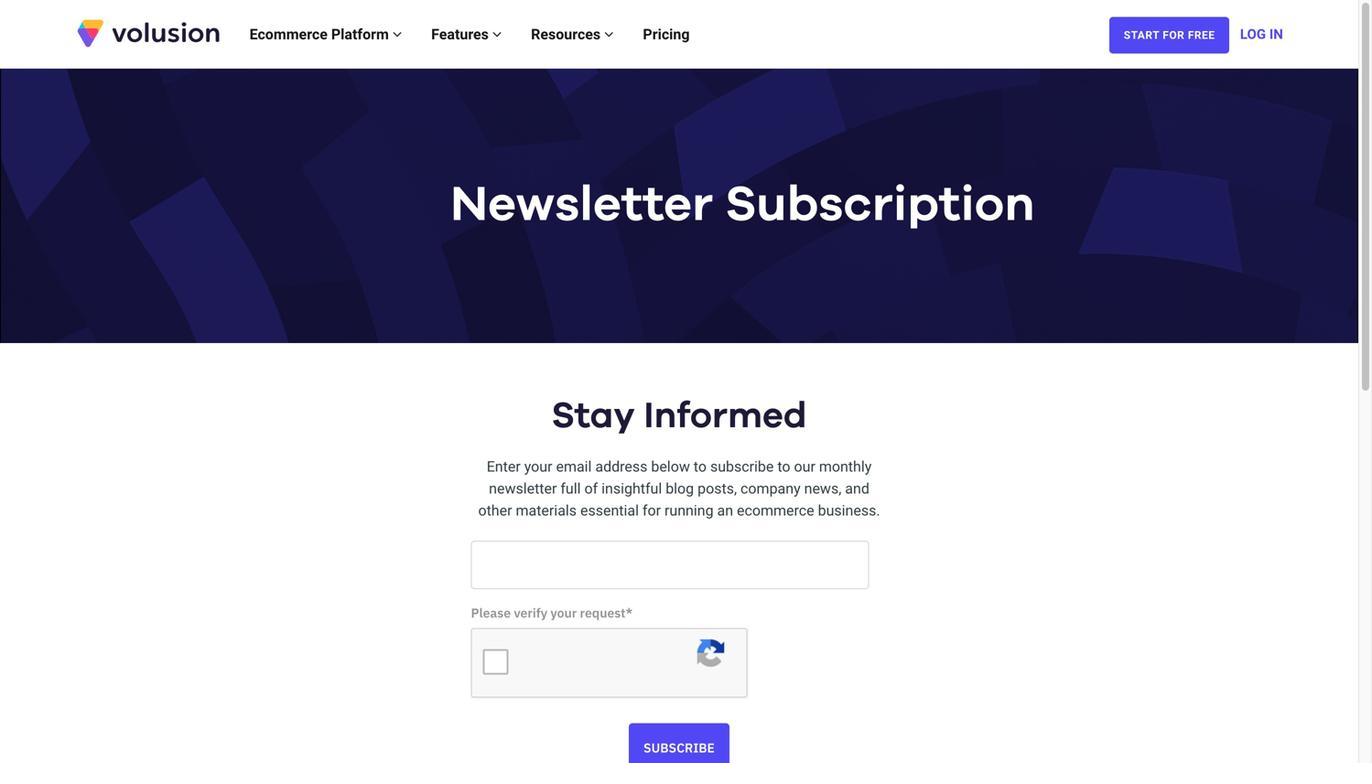 Task type: locate. For each thing, give the bounding box(es) containing it.
posts,
[[698, 481, 737, 498]]

an
[[718, 503, 734, 520]]

address
[[596, 459, 648, 476]]

log in
[[1241, 26, 1284, 42]]

1 horizontal spatial angle down image
[[605, 27, 614, 42]]

for
[[1163, 29, 1185, 42]]

2 to from the left
[[778, 459, 791, 476]]

angle down image inside features link
[[493, 27, 502, 42]]

enter your email address below to subscribe to our monthly newsletter full of insightful blog posts, company news, and other materials essential for running an ecommerce business.
[[478, 459, 881, 520]]

news,
[[805, 481, 842, 498]]

0 horizontal spatial angle down image
[[493, 27, 502, 42]]

your
[[525, 459, 553, 476], [551, 605, 577, 622]]

materials
[[516, 503, 577, 520]]

to up "posts,"
[[694, 459, 707, 476]]

None text field
[[471, 541, 870, 590]]

0 vertical spatial your
[[525, 459, 553, 476]]

ecommerce
[[737, 503, 815, 520]]

ecommerce platform
[[250, 26, 393, 43]]

resources
[[531, 26, 605, 43]]

essential
[[581, 503, 639, 520]]

your right verify
[[551, 605, 577, 622]]

to
[[694, 459, 707, 476], [778, 459, 791, 476]]

1 horizontal spatial to
[[778, 459, 791, 476]]

1 angle down image from the left
[[493, 27, 502, 42]]

resources link
[[517, 7, 629, 62]]

enter
[[487, 459, 521, 476]]

subscribe button
[[629, 724, 730, 764]]

our
[[795, 459, 816, 476]]

2 angle down image from the left
[[605, 27, 614, 42]]

angle down image left pricing 'link'
[[605, 27, 614, 42]]

please verify your request*
[[471, 605, 633, 622]]

business.
[[818, 503, 881, 520]]

running
[[665, 503, 714, 520]]

to left our
[[778, 459, 791, 476]]

volusion logo image
[[75, 18, 222, 49]]

ecommerce platform link
[[235, 7, 417, 62]]

below
[[652, 459, 690, 476]]

newsletter subscription
[[451, 181, 1035, 230]]

0 horizontal spatial to
[[694, 459, 707, 476]]

your up newsletter
[[525, 459, 553, 476]]

angle down image
[[493, 27, 502, 42], [605, 27, 614, 42]]

angle down image left resources
[[493, 27, 502, 42]]

start for free link
[[1110, 17, 1230, 54]]

monthly
[[820, 459, 872, 476]]

please
[[471, 605, 511, 622]]

free
[[1189, 29, 1216, 42]]

1 to from the left
[[694, 459, 707, 476]]

platform
[[331, 26, 389, 43]]

angle down image inside resources link
[[605, 27, 614, 42]]



Task type: describe. For each thing, give the bounding box(es) containing it.
subscribe
[[711, 459, 774, 476]]

insightful
[[602, 481, 662, 498]]

start for free
[[1124, 29, 1216, 42]]

angle down image
[[393, 27, 402, 42]]

of
[[585, 481, 598, 498]]

request*
[[580, 605, 633, 622]]

stay informed
[[552, 398, 807, 435]]

start
[[1124, 29, 1160, 42]]

blog
[[666, 481, 694, 498]]

in
[[1270, 26, 1284, 42]]

pricing
[[643, 26, 690, 43]]

verify
[[514, 605, 548, 622]]

angle down image for resources
[[605, 27, 614, 42]]

log
[[1241, 26, 1267, 42]]

stay
[[552, 398, 635, 435]]

company
[[741, 481, 801, 498]]

1 vertical spatial your
[[551, 605, 577, 622]]

features
[[432, 26, 493, 43]]

newsletter
[[489, 481, 557, 498]]

ecommerce
[[250, 26, 328, 43]]

full
[[561, 481, 581, 498]]

subscribe
[[644, 740, 715, 757]]

pricing link
[[629, 7, 705, 62]]

features link
[[417, 7, 517, 62]]

and
[[846, 481, 870, 498]]

for
[[643, 503, 661, 520]]

informed
[[644, 398, 807, 435]]

angle down image for features
[[493, 27, 502, 42]]

your inside enter your email address below to subscribe to our monthly newsletter full of insightful blog posts, company news, and other materials essential for running an ecommerce business.
[[525, 459, 553, 476]]

other
[[478, 503, 512, 520]]

email
[[556, 459, 592, 476]]

log in link
[[1241, 7, 1284, 62]]



Task type: vqa. For each thing, say whether or not it's contained in the screenshot.
your within the Enter your email address below to subscribe to our monthly newsletter full of insightful blog posts, company news, and other materials essential for running an ecommerce business.
yes



